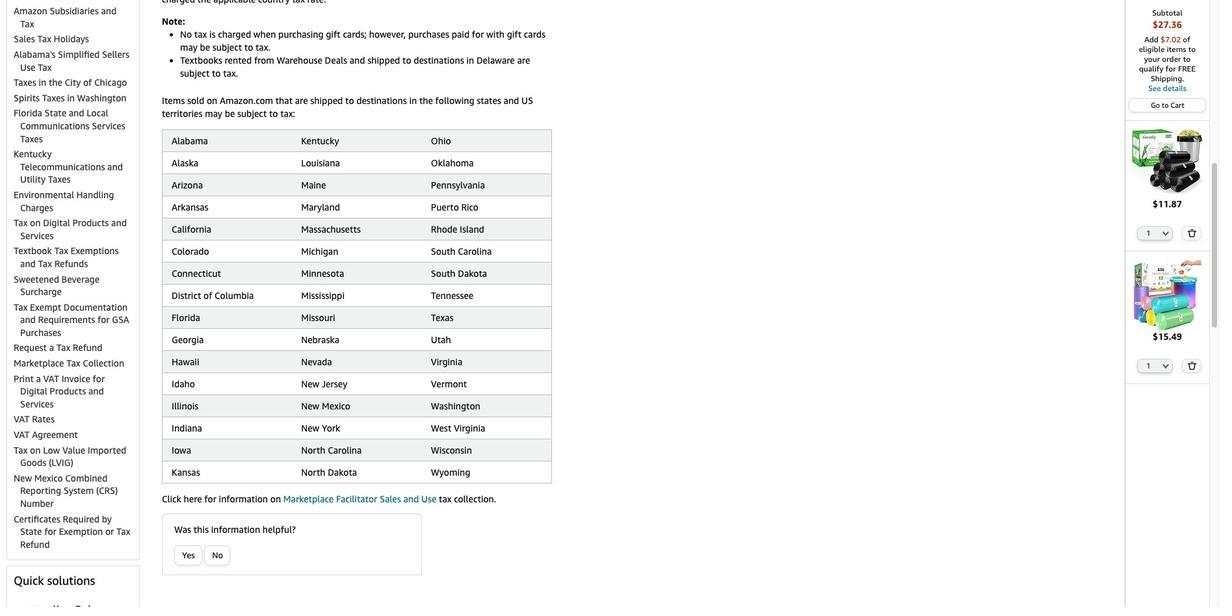 Task type: vqa. For each thing, say whether or not it's contained in the screenshot.
The Number
yes



Task type: describe. For each thing, give the bounding box(es) containing it.
on up the goods
[[30, 445, 41, 456]]

add $7.02
[[1145, 34, 1183, 44]]

destinations inside 'note: no tax is charged when purchasing gift cards; however, purchases paid for with gift                      cards may be subject to tax. textbooks rented from warehouse deals and shipped to destinations in delaware are subject to tax.'
[[414, 54, 464, 66]]

new inside amazon subsidiaries and tax sales tax holidays alabama's simplified sellers use tax taxes in the city of chicago spirits taxes in washington florida state and local communications services taxes kentucky telecommunications and utility taxes environmental handling charges tax on digital products and services textbook tax exemptions and tax refunds sweetened beverage surcharge tax exempt documentation and requirements for gsa purchases request a tax refund marketplace tax collection print a vat invoice for digital products and services vat rates vat agreement tax on low value imported goods (lvig) new mexico combined reporting system (crs) number certificates required by state for exemption or tax refund
[[14, 473, 32, 484]]

in inside 'note: no tax is charged when purchasing gift cards; however, purchases paid for with gift                      cards may be subject to tax. textbooks rented from warehouse deals and shipped to destinations in delaware are subject to tax.'
[[467, 54, 474, 66]]

1 horizontal spatial no
[[212, 550, 223, 560]]

refunds
[[54, 258, 88, 269]]

2 vertical spatial vat
[[14, 429, 30, 440]]

certificates
[[14, 514, 60, 525]]

1 for $15.49
[[1147, 362, 1151, 370]]

1 horizontal spatial use
[[421, 493, 437, 505]]

be for is
[[200, 41, 210, 53]]

2 vertical spatial of
[[204, 290, 212, 301]]

mississippi
[[301, 290, 345, 301]]

when
[[254, 28, 276, 40]]

tax left 'exempt'
[[14, 302, 28, 313]]

by
[[102, 514, 112, 525]]

print a vat invoice for digital products and services link
[[14, 373, 105, 410]]

system
[[64, 485, 94, 496]]

and down the invoice
[[88, 386, 104, 397]]

however,
[[369, 28, 406, 40]]

tax up the goods
[[14, 445, 28, 456]]

arizona
[[172, 179, 203, 190]]

and down handling at the left top of page
[[111, 217, 127, 228]]

nebraska
[[301, 334, 340, 345]]

and right facilitator
[[404, 493, 419, 505]]

destinations inside items sold on amazon.com that are shipped to destinations in the following states             and us territories may be subject to tax:
[[356, 95, 407, 106]]

Yes submit
[[175, 546, 201, 565]]

for down collection
[[93, 373, 105, 384]]

puerto
[[431, 201, 459, 213]]

1 for $11.87
[[1147, 229, 1151, 237]]

vat rates link
[[14, 414, 55, 425]]

this
[[194, 524, 209, 535]]

0 vertical spatial mexico
[[322, 400, 350, 412]]

on up helpful?
[[270, 493, 281, 505]]

of eligible items to your order to qualify for free shipping.
[[1139, 34, 1196, 83]]

use inside amazon subsidiaries and tax sales tax holidays alabama's simplified sellers use tax taxes in the city of chicago spirits taxes in washington florida state and local communications services taxes kentucky telecommunications and utility taxes environmental handling charges tax on digital products and services textbook tax exemptions and tax refunds sweetened beverage surcharge tax exempt documentation and requirements for gsa purchases request a tax refund marketplace tax collection print a vat invoice for digital products and services vat rates vat agreement tax on low value imported goods (lvig) new mexico combined reporting system (crs) number certificates required by state for exemption or tax refund
[[20, 62, 35, 73]]

shipped inside items sold on amazon.com that are shipped to destinations in the following states             and us territories may be subject to tax:
[[310, 95, 343, 106]]

for down certificates
[[44, 526, 56, 537]]

2 gift from the left
[[507, 28, 522, 40]]

2 vertical spatial services
[[20, 399, 54, 410]]

request
[[14, 342, 47, 353]]

subject for tax
[[213, 41, 242, 53]]

1 vertical spatial products
[[50, 386, 86, 397]]

taxes in the city of chicago link
[[14, 77, 127, 88]]

dakota for north dakota
[[328, 467, 357, 478]]

no inside 'note: no tax is charged when purchasing gift cards; however, purchases paid for with gift                      cards may be subject to tax. textbooks rented from warehouse deals and shipped to destinations in delaware are subject to tax.'
[[180, 28, 192, 40]]

$15.49
[[1153, 331, 1182, 342]]

number
[[20, 498, 54, 509]]

are inside 'note: no tax is charged when purchasing gift cards; however, purchases paid for with gift                      cards may be subject to tax. textbooks rented from warehouse deals and shipped to destinations in delaware are subject to tax.'
[[517, 54, 530, 66]]

subtotal $27.36
[[1152, 8, 1183, 30]]

tax down the amazon
[[20, 18, 34, 29]]

order
[[1162, 54, 1181, 64]]

environmental handling charges link
[[14, 189, 114, 213]]

alaska
[[172, 157, 198, 168]]

surcharge
[[20, 286, 62, 297]]

1 vertical spatial digital
[[20, 386, 47, 397]]

subtotal
[[1152, 8, 1183, 18]]

telecommunications
[[20, 161, 105, 172]]

1 vertical spatial information
[[211, 524, 260, 535]]

0 vertical spatial virginia
[[431, 356, 463, 367]]

be for amazon.com
[[225, 108, 235, 119]]

florida inside amazon subsidiaries and tax sales tax holidays alabama's simplified sellers use tax taxes in the city of chicago spirits taxes in washington florida state and local communications services taxes kentucky telecommunications and utility taxes environmental handling charges tax on digital products and services textbook tax exemptions and tax refunds sweetened beverage surcharge tax exempt documentation and requirements for gsa purchases request a tax refund marketplace tax collection print a vat invoice for digital products and services vat rates vat agreement tax on low value imported goods (lvig) new mexico combined reporting system (crs) number certificates required by state for exemption or tax refund
[[14, 108, 42, 119]]

alabama's simplified sellers use tax link
[[14, 49, 129, 73]]

0 vertical spatial a
[[49, 342, 54, 353]]

texas
[[431, 312, 454, 323]]

marketplace inside amazon subsidiaries and tax sales tax holidays alabama's simplified sellers use tax taxes in the city of chicago spirits taxes in washington florida state and local communications services taxes kentucky telecommunications and utility taxes environmental handling charges tax on digital products and services textbook tax exemptions and tax refunds sweetened beverage surcharge tax exempt documentation and requirements for gsa purchases request a tax refund marketplace tax collection print a vat invoice for digital products and services vat rates vat agreement tax on low value imported goods (lvig) new mexico combined reporting system (crs) number certificates required by state for exemption or tax refund
[[14, 358, 64, 369]]

indiana
[[172, 423, 202, 434]]

dropdown image for $15.49
[[1163, 364, 1170, 369]]

and up handling at the left top of page
[[107, 161, 123, 172]]

tax on digital products and services link
[[14, 217, 127, 241]]

district of columbia
[[172, 290, 254, 301]]

for inside of eligible items to your order to qualify for free shipping.
[[1166, 64, 1176, 73]]

1 horizontal spatial kentucky
[[301, 135, 339, 146]]

spirits
[[14, 92, 40, 103]]

maryland
[[301, 201, 340, 213]]

subject for on
[[237, 108, 267, 119]]

taxes down communications
[[20, 133, 43, 144]]

north carolina
[[301, 445, 362, 456]]

0 horizontal spatial tax.
[[223, 67, 238, 79]]

1 gift from the left
[[326, 28, 341, 40]]

environmental
[[14, 189, 74, 200]]

taxes down telecommunications
[[48, 174, 71, 185]]

amazon subsidiaries and tax link
[[14, 5, 117, 29]]

go
[[1151, 101, 1160, 109]]

in down 'taxes in the city of chicago' link
[[67, 92, 75, 103]]

jersey
[[322, 378, 347, 389]]

rhode
[[431, 224, 457, 235]]

hawaii
[[172, 356, 199, 367]]

are inside items sold on amazon.com that are shipped to destinations in the following states             and us territories may be subject to tax:
[[295, 95, 308, 106]]

louisiana
[[301, 157, 340, 168]]

textbook
[[14, 245, 52, 256]]

to up rented
[[244, 41, 253, 53]]

tax up sweetened
[[38, 258, 52, 269]]

may for on
[[205, 108, 222, 119]]

your
[[1144, 54, 1160, 64]]

1 horizontal spatial sales
[[380, 493, 401, 505]]

shipping.
[[1151, 73, 1184, 83]]

taxes down 'taxes in the city of chicago' link
[[42, 92, 65, 103]]

certificates required by state for exemption or tax refund link
[[14, 514, 130, 550]]

iowa
[[172, 445, 191, 456]]

oklahoma
[[431, 157, 474, 168]]

note:
[[162, 15, 185, 27]]

georgia
[[172, 334, 204, 345]]

cards;
[[343, 28, 367, 40]]

washington inside amazon subsidiaries and tax sales tax holidays alabama's simplified sellers use tax taxes in the city of chicago spirits taxes in washington florida state and local communications services taxes kentucky telecommunications and utility taxes environmental handling charges tax on digital products and services textbook tax exemptions and tax refunds sweetened beverage surcharge tax exempt documentation and requirements for gsa purchases request a tax refund marketplace tax collection print a vat invoice for digital products and services vat rates vat agreement tax on low value imported goods (lvig) new mexico combined reporting system (crs) number certificates required by state for exemption or tax refund
[[77, 92, 127, 103]]

connecticut
[[172, 268, 221, 279]]

0 horizontal spatial state
[[20, 526, 42, 537]]

pennsylvania
[[431, 179, 485, 190]]

tax up refunds
[[54, 245, 68, 256]]

west
[[431, 423, 452, 434]]

quick solutions
[[14, 574, 95, 588]]

and right 'subsidiaries'
[[101, 5, 117, 16]]

invoice
[[62, 373, 90, 384]]

may for tax
[[180, 41, 198, 53]]

agreement
[[32, 429, 78, 440]]

south for south dakota
[[431, 268, 456, 279]]

tax down alabama's
[[38, 62, 52, 73]]

1 vertical spatial tax
[[439, 493, 452, 505]]

yes
[[182, 550, 195, 560]]

see details
[[1149, 83, 1187, 93]]

collection
[[83, 358, 124, 369]]

wyoming
[[431, 467, 470, 478]]

0 vertical spatial information
[[219, 493, 268, 505]]

utility
[[20, 174, 46, 185]]

request a tax refund link
[[14, 342, 102, 353]]

tax down charges at the left
[[14, 217, 28, 228]]

hommaly 1.2 gallon 240 pcs small black trash bags, strong garbage bags, bathroom trash can bin liners unscented, mini plastic bags for office, waste basket liner, fit 3,4.5,6 liters, 0.5,0.8,1,1.2 gal image
[[1132, 126, 1203, 197]]

go to cart link
[[1130, 99, 1206, 112]]

communications
[[20, 120, 90, 131]]

1 vertical spatial refund
[[20, 539, 50, 550]]

city
[[65, 77, 81, 88]]

mexico inside amazon subsidiaries and tax sales tax holidays alabama's simplified sellers use tax taxes in the city of chicago spirits taxes in washington florida state and local communications services taxes kentucky telecommunications and utility taxes environmental handling charges tax on digital products and services textbook tax exemptions and tax refunds sweetened beverage surcharge tax exempt documentation and requirements for gsa purchases request a tax refund marketplace tax collection print a vat invoice for digital products and services vat rates vat agreement tax on low value imported goods (lvig) new mexico combined reporting system (crs) number certificates required by state for exemption or tax refund
[[34, 473, 63, 484]]

0 vertical spatial digital
[[43, 217, 70, 228]]

tax up alabama's
[[37, 33, 51, 44]]

south dakota
[[431, 268, 487, 279]]

colorado
[[172, 246, 209, 257]]

1 vertical spatial vat
[[14, 414, 30, 425]]

tax right or
[[116, 526, 130, 537]]

territories
[[162, 108, 203, 119]]

holidays
[[54, 33, 89, 44]]

1 vertical spatial a
[[36, 373, 41, 384]]

tax exempt documentation and requirements for gsa purchases link
[[14, 302, 129, 338]]

york
[[322, 423, 340, 434]]

rhode island
[[431, 224, 484, 235]]

was
[[174, 524, 191, 535]]

0 vertical spatial tax.
[[256, 41, 270, 53]]

qualify
[[1139, 64, 1164, 73]]

required
[[63, 514, 99, 525]]

dakota for south dakota
[[458, 268, 487, 279]]

sales inside amazon subsidiaries and tax sales tax holidays alabama's simplified sellers use tax taxes in the city of chicago spirits taxes in washington florida state and local communications services taxes kentucky telecommunications and utility taxes environmental handling charges tax on digital products and services textbook tax exemptions and tax refunds sweetened beverage surcharge tax exempt documentation and requirements for gsa purchases request a tax refund marketplace tax collection print a vat invoice for digital products and services vat rates vat agreement tax on low value imported goods (lvig) new mexico combined reporting system (crs) number certificates required by state for exemption or tax refund
[[14, 33, 35, 44]]

that
[[276, 95, 293, 106]]

0 vertical spatial vat
[[43, 373, 59, 384]]

or
[[105, 526, 114, 537]]

exemptions
[[71, 245, 119, 256]]

in inside items sold on amazon.com that are shipped to destinations in the following states             and us territories may be subject to tax:
[[409, 95, 417, 106]]

for right here
[[204, 493, 217, 505]]

california
[[172, 224, 211, 235]]

textbook tax exemptions and tax refunds link
[[14, 245, 119, 269]]

items
[[1167, 44, 1187, 54]]

and up purchases
[[20, 314, 36, 325]]



Task type: locate. For each thing, give the bounding box(es) containing it.
2 horizontal spatial of
[[1183, 34, 1191, 44]]

2 1 from the top
[[1147, 362, 1151, 370]]

services up textbook
[[20, 230, 54, 241]]

refund down certificates
[[20, 539, 50, 550]]

1 north from the top
[[301, 445, 326, 456]]

to left the tax:
[[269, 108, 278, 119]]

be inside items sold on amazon.com that are shipped to destinations in the following states             and us territories may be subject to tax:
[[225, 108, 235, 119]]

0 horizontal spatial tax
[[194, 28, 207, 40]]

1 horizontal spatial gift
[[507, 28, 522, 40]]

1 vertical spatial sales
[[380, 493, 401, 505]]

0 vertical spatial delete image
[[1188, 229, 1197, 237]]

1 vertical spatial dropdown image
[[1163, 364, 1170, 369]]

district
[[172, 290, 201, 301]]

amazon.com
[[220, 95, 273, 106]]

be up textbooks
[[200, 41, 210, 53]]

from
[[254, 54, 274, 66]]

1 south from the top
[[431, 246, 456, 257]]

tax on low value imported goods (lvig) link
[[14, 445, 126, 468]]

and right deals
[[350, 54, 365, 66]]

1 horizontal spatial marketplace
[[283, 493, 334, 505]]

cards
[[524, 28, 546, 40]]

2 vertical spatial subject
[[237, 108, 267, 119]]

0 vertical spatial dakota
[[458, 268, 487, 279]]

0 horizontal spatial mexico
[[34, 473, 63, 484]]

idaho
[[172, 378, 195, 389]]

1 horizontal spatial a
[[49, 342, 54, 353]]

1 vertical spatial south
[[431, 268, 456, 279]]

1 horizontal spatial of
[[204, 290, 212, 301]]

taxes up spirits
[[14, 77, 36, 88]]

0 horizontal spatial gift
[[326, 28, 341, 40]]

following
[[435, 95, 474, 106]]

carolina for north carolina
[[328, 445, 362, 456]]

1 horizontal spatial tax
[[439, 493, 452, 505]]

south down rhode
[[431, 246, 456, 257]]

state down certificates
[[20, 526, 42, 537]]

south carolina
[[431, 246, 492, 257]]

simplified
[[58, 49, 100, 60]]

1 vertical spatial tax.
[[223, 67, 238, 79]]

dropdown image
[[1163, 231, 1170, 236], [1163, 364, 1170, 369]]

and down "spirits taxes in washington" link
[[69, 108, 84, 119]]

south up tennessee
[[431, 268, 456, 279]]

taxes
[[14, 77, 36, 88], [42, 92, 65, 103], [20, 133, 43, 144], [48, 174, 71, 185]]

(crs)
[[96, 485, 118, 496]]

vat agreement link
[[14, 429, 78, 440]]

dakota
[[458, 268, 487, 279], [328, 467, 357, 478]]

destinations down purchases
[[414, 54, 464, 66]]

the inside amazon subsidiaries and tax sales tax holidays alabama's simplified sellers use tax taxes in the city of chicago spirits taxes in washington florida state and local communications services taxes kentucky telecommunications and utility taxes environmental handling charges tax on digital products and services textbook tax exemptions and tax refunds sweetened beverage surcharge tax exempt documentation and requirements for gsa purchases request a tax refund marketplace tax collection print a vat invoice for digital products and services vat rates vat agreement tax on low value imported goods (lvig) new mexico combined reporting system (crs) number certificates required by state for exemption or tax refund
[[49, 77, 62, 88]]

vat left rates
[[14, 414, 30, 425]]

requirements
[[38, 314, 95, 325]]

digital
[[43, 217, 70, 228], [20, 386, 47, 397]]

may inside 'note: no tax is charged when purchasing gift cards; however, purchases paid for with gift                      cards may be subject to tax. textbooks rented from warehouse deals and shipped to destinations in delaware are subject to tax.'
[[180, 41, 198, 53]]

marketplace facilitator sales and use link
[[283, 493, 437, 505]]

0 vertical spatial kentucky
[[301, 135, 339, 146]]

and inside items sold on amazon.com that are shipped to destinations in the following states             and us territories may be subject to tax:
[[504, 95, 519, 106]]

subject inside items sold on amazon.com that are shipped to destinations in the following states             and us territories may be subject to tax:
[[237, 108, 267, 119]]

1 vertical spatial no
[[212, 550, 223, 560]]

massachusetts
[[301, 224, 361, 235]]

for inside 'note: no tax is charged when purchasing gift cards; however, purchases paid for with gift                      cards may be subject to tax. textbooks rented from warehouse deals and shipped to destinations in delaware are subject to tax.'
[[472, 28, 484, 40]]

0 vertical spatial use
[[20, 62, 35, 73]]

gift right the with
[[507, 28, 522, 40]]

1 horizontal spatial florida
[[172, 312, 200, 323]]

tax up marketplace tax collection link
[[56, 342, 70, 353]]

1 horizontal spatial dakota
[[458, 268, 487, 279]]

the
[[49, 77, 62, 88], [419, 95, 433, 106]]

tax
[[194, 28, 207, 40], [439, 493, 452, 505]]

1 1 from the top
[[1147, 229, 1151, 237]]

0 horizontal spatial a
[[36, 373, 41, 384]]

1 vertical spatial services
[[20, 230, 54, 241]]

1 dropdown image from the top
[[1163, 231, 1170, 236]]

purchasing
[[278, 28, 324, 40]]

2 delete image from the top
[[1188, 362, 1197, 370]]

no
[[180, 28, 192, 40], [212, 550, 223, 560]]

solutions
[[47, 574, 95, 588]]

sales up alabama's
[[14, 33, 35, 44]]

be inside 'note: no tax is charged when purchasing gift cards; however, purchases paid for with gift                      cards may be subject to tax. textbooks rented from warehouse deals and shipped to destinations in delaware are subject to tax.'
[[200, 41, 210, 53]]

0 vertical spatial no
[[180, 28, 192, 40]]

purchases
[[408, 28, 449, 40]]

kentucky up the louisiana
[[301, 135, 339, 146]]

0 horizontal spatial may
[[180, 41, 198, 53]]

1 vertical spatial of
[[83, 77, 92, 88]]

0 horizontal spatial be
[[200, 41, 210, 53]]

1 vertical spatial be
[[225, 108, 235, 119]]

information
[[219, 493, 268, 505], [211, 524, 260, 535]]

details
[[1163, 83, 1187, 93]]

free
[[1178, 64, 1196, 73]]

dakota down south carolina
[[458, 268, 487, 279]]

exempt
[[30, 302, 61, 313]]

0 vertical spatial north
[[301, 445, 326, 456]]

delete image
[[1188, 229, 1197, 237], [1188, 362, 1197, 370]]

0 horizontal spatial the
[[49, 77, 62, 88]]

washington up west virginia
[[431, 400, 480, 412]]

rented
[[225, 54, 252, 66]]

1 vertical spatial the
[[419, 95, 433, 106]]

shipped down deals
[[310, 95, 343, 106]]

virginia up vermont
[[431, 356, 463, 367]]

marketplace tax collection link
[[14, 358, 124, 369]]

information up no submit
[[211, 524, 260, 535]]

1 horizontal spatial shipped
[[368, 54, 400, 66]]

state up communications
[[45, 108, 66, 119]]

1 vertical spatial kentucky
[[14, 148, 52, 159]]

of right district
[[204, 290, 212, 301]]

mexico up reporting
[[34, 473, 63, 484]]

north dakota
[[301, 467, 357, 478]]

digital down environmental handling charges link
[[43, 217, 70, 228]]

kentucky inside amazon subsidiaries and tax sales tax holidays alabama's simplified sellers use tax taxes in the city of chicago spirits taxes in washington florida state and local communications services taxes kentucky telecommunications and utility taxes environmental handling charges tax on digital products and services textbook tax exemptions and tax refunds sweetened beverage surcharge tax exempt documentation and requirements for gsa purchases request a tax refund marketplace tax collection print a vat invoice for digital products and services vat rates vat agreement tax on low value imported goods (lvig) new mexico combined reporting system (crs) number certificates required by state for exemption or tax refund
[[14, 148, 52, 159]]

print
[[14, 373, 34, 384]]

shipped down however,
[[368, 54, 400, 66]]

vat down marketplace tax collection link
[[43, 373, 59, 384]]

0 vertical spatial refund
[[73, 342, 102, 353]]

collection.
[[454, 493, 496, 505]]

0 horizontal spatial kentucky
[[14, 148, 52, 159]]

0 horizontal spatial shipped
[[310, 95, 343, 106]]

may inside items sold on amazon.com that are shipped to destinations in the following states             and us territories may be subject to tax:
[[205, 108, 222, 119]]

0 vertical spatial shipped
[[368, 54, 400, 66]]

go to cart
[[1151, 101, 1185, 109]]

0 horizontal spatial no
[[180, 28, 192, 40]]

carolina for south carolina
[[458, 246, 492, 257]]

vermont
[[431, 378, 467, 389]]

1 vertical spatial subject
[[180, 67, 210, 79]]

in up spirits
[[39, 77, 46, 88]]

1 horizontal spatial the
[[419, 95, 433, 106]]

services up "vat rates" link
[[20, 399, 54, 410]]

rico
[[461, 201, 479, 213]]

may up textbooks
[[180, 41, 198, 53]]

use down alabama's
[[20, 62, 35, 73]]

1 horizontal spatial washington
[[431, 400, 480, 412]]

delete image for $11.87
[[1188, 229, 1197, 237]]

and left us on the left top
[[504, 95, 519, 106]]

0 horizontal spatial dakota
[[328, 467, 357, 478]]

0 vertical spatial services
[[92, 120, 125, 131]]

to down however,
[[403, 54, 411, 66]]

0 vertical spatial be
[[200, 41, 210, 53]]

tax:
[[280, 108, 295, 119]]

products up exemptions
[[72, 217, 109, 228]]

0 vertical spatial 1
[[1147, 229, 1151, 237]]

0 vertical spatial south
[[431, 246, 456, 257]]

kentucky up utility
[[14, 148, 52, 159]]

subsidiaries
[[50, 5, 99, 16]]

gift left cards;
[[326, 28, 341, 40]]

wisconsin
[[431, 445, 472, 456]]

gsa
[[112, 314, 129, 325]]

0 vertical spatial may
[[180, 41, 198, 53]]

dropdown image down "$15.49"
[[1163, 364, 1170, 369]]

None submit
[[1183, 227, 1201, 240], [1183, 360, 1201, 373], [1183, 227, 1201, 240], [1183, 360, 1201, 373]]

beverage
[[62, 273, 100, 285]]

states
[[477, 95, 501, 106]]

0 vertical spatial products
[[72, 217, 109, 228]]

charges
[[20, 202, 53, 213]]

vat down "vat rates" link
[[14, 429, 30, 440]]

1 vertical spatial destinations
[[356, 95, 407, 106]]

kentucky telecommunications and utility taxes link
[[14, 148, 123, 185]]

puerto rico
[[431, 201, 479, 213]]

1 horizontal spatial carolina
[[458, 246, 492, 257]]

new up new york
[[301, 400, 320, 412]]

new for new york
[[301, 423, 320, 434]]

be
[[200, 41, 210, 53], [225, 108, 235, 119]]

goods
[[20, 457, 46, 468]]

tax up the invoice
[[66, 358, 80, 369]]

of inside amazon subsidiaries and tax sales tax holidays alabama's simplified sellers use tax taxes in the city of chicago spirits taxes in washington florida state and local communications services taxes kentucky telecommunications and utility taxes environmental handling charges tax on digital products and services textbook tax exemptions and tax refunds sweetened beverage surcharge tax exempt documentation and requirements for gsa purchases request a tax refund marketplace tax collection print a vat invoice for digital products and services vat rates vat agreement tax on low value imported goods (lvig) new mexico combined reporting system (crs) number certificates required by state for exemption or tax refund
[[83, 77, 92, 88]]

2 dropdown image from the top
[[1163, 364, 1170, 369]]

0 vertical spatial destinations
[[414, 54, 464, 66]]

1 vertical spatial state
[[20, 526, 42, 537]]

to right the order
[[1183, 54, 1191, 64]]

2 south from the top
[[431, 268, 456, 279]]

sellers
[[102, 49, 129, 60]]

here
[[184, 493, 202, 505]]

0 horizontal spatial use
[[20, 62, 35, 73]]

on down charges at the left
[[30, 217, 41, 228]]

minnesota
[[301, 268, 344, 279]]

north down north carolina
[[301, 467, 326, 478]]

of inside of eligible items to your order to qualify for free shipping.
[[1183, 34, 1191, 44]]

for down documentation
[[98, 314, 110, 325]]

0 horizontal spatial carolina
[[328, 445, 362, 456]]

1 vertical spatial dakota
[[328, 467, 357, 478]]

0 horizontal spatial marketplace
[[14, 358, 64, 369]]

tax. down rented
[[223, 67, 238, 79]]

a down purchases
[[49, 342, 54, 353]]

to right go
[[1162, 101, 1169, 109]]

tax down the wyoming
[[439, 493, 452, 505]]

shipped inside 'note: no tax is charged when purchasing gift cards; however, purchases paid for with gift                      cards may be subject to tax. textbooks rented from warehouse deals and shipped to destinations in delaware are subject to tax.'
[[368, 54, 400, 66]]

1 vertical spatial virginia
[[454, 423, 485, 434]]

washington up local
[[77, 92, 127, 103]]

of
[[1183, 34, 1191, 44], [83, 77, 92, 88], [204, 290, 212, 301]]

mexico down jersey on the left bottom of the page
[[322, 400, 350, 412]]

delaware
[[477, 54, 515, 66]]

be down amazon.com
[[225, 108, 235, 119]]

the inside items sold on amazon.com that are shipped to destinations in the following states             and us territories may be subject to tax:
[[419, 95, 433, 106]]

1 vertical spatial marketplace
[[283, 493, 334, 505]]

items sold on amazon.com that are shipped to destinations in the following states             and us territories may be subject to tax:
[[162, 95, 533, 119]]

delete image for $15.49
[[1188, 362, 1197, 370]]

1 horizontal spatial refund
[[73, 342, 102, 353]]

1 horizontal spatial destinations
[[414, 54, 464, 66]]

dropdown image for $11.87
[[1163, 231, 1170, 236]]

0 horizontal spatial sales
[[14, 33, 35, 44]]

tennessee
[[431, 290, 474, 301]]

to down deals
[[345, 95, 354, 106]]

1 vertical spatial north
[[301, 467, 326, 478]]

value
[[62, 445, 85, 456]]

tax inside 'note: no tax is charged when purchasing gift cards; however, purchases paid for with gift                      cards may be subject to tax. textbooks rented from warehouse deals and shipped to destinations in delaware are subject to tax.'
[[194, 28, 207, 40]]

0 horizontal spatial destinations
[[356, 95, 407, 106]]

north for north carolina
[[301, 445, 326, 456]]

0 vertical spatial carolina
[[458, 246, 492, 257]]

on inside items sold on amazon.com that are shipped to destinations in the following states             and us territories may be subject to tax:
[[207, 95, 217, 106]]

2 north from the top
[[301, 467, 326, 478]]

dakota down north carolina
[[328, 467, 357, 478]]

new left york
[[301, 423, 320, 434]]

0 vertical spatial sales
[[14, 33, 35, 44]]

carolina down island
[[458, 246, 492, 257]]

new jersey
[[301, 378, 347, 389]]

1 vertical spatial are
[[295, 95, 308, 106]]

1.2 gallon/330pcs strong trash bags colorful clear garbage bags by teivio, bathroom trash can bin liners, small plastic bags for home office kitchen, multicolor image
[[1132, 259, 1203, 331]]

products
[[72, 217, 109, 228], [50, 386, 86, 397]]

subject down charged
[[213, 41, 242, 53]]

to
[[244, 41, 253, 53], [1189, 44, 1196, 54], [1183, 54, 1191, 64], [403, 54, 411, 66], [212, 67, 221, 79], [345, 95, 354, 106], [1162, 101, 1169, 109], [269, 108, 278, 119]]

0 vertical spatial marketplace
[[14, 358, 64, 369]]

1 vertical spatial may
[[205, 108, 222, 119]]

florida down district
[[172, 312, 200, 323]]

No submit
[[205, 546, 230, 565]]

mexico
[[322, 400, 350, 412], [34, 473, 63, 484]]

sweetened
[[14, 273, 59, 285]]

1 vertical spatial mexico
[[34, 473, 63, 484]]

nevada
[[301, 356, 332, 367]]

are right 'delaware'
[[517, 54, 530, 66]]

1
[[1147, 229, 1151, 237], [1147, 362, 1151, 370]]

new for new mexico
[[301, 400, 320, 412]]

0 vertical spatial state
[[45, 108, 66, 119]]

north down new york
[[301, 445, 326, 456]]

north for north dakota
[[301, 467, 326, 478]]

0 vertical spatial dropdown image
[[1163, 231, 1170, 236]]

0 vertical spatial the
[[49, 77, 62, 88]]

services down local
[[92, 120, 125, 131]]

$11.87
[[1153, 198, 1182, 209]]

alabama's
[[14, 49, 56, 60]]

0 horizontal spatial florida
[[14, 108, 42, 119]]

new mexico combined reporting system (crs) number link
[[14, 473, 118, 509]]

see details link
[[1132, 83, 1203, 93]]

no right yes
[[212, 550, 223, 560]]

charged
[[218, 28, 251, 40]]

may right territories at the left
[[205, 108, 222, 119]]

dropdown image down "$11.87"
[[1163, 231, 1170, 236]]

1 vertical spatial use
[[421, 493, 437, 505]]

1 horizontal spatial state
[[45, 108, 66, 119]]

1 vertical spatial 1
[[1147, 362, 1151, 370]]

$7.02
[[1161, 34, 1181, 44]]

1 vertical spatial florida
[[172, 312, 200, 323]]

in left the following
[[409, 95, 417, 106]]

0 vertical spatial washington
[[77, 92, 127, 103]]

the left the following
[[419, 95, 433, 106]]

to down textbooks
[[212, 67, 221, 79]]

0 vertical spatial of
[[1183, 34, 1191, 44]]

north
[[301, 445, 326, 456], [301, 467, 326, 478]]

1 vertical spatial carolina
[[328, 445, 362, 456]]

and inside 'note: no tax is charged when purchasing gift cards; however, purchases paid for with gift                      cards may be subject to tax. textbooks rented from warehouse deals and shipped to destinations in delaware are subject to tax.'
[[350, 54, 365, 66]]

0 vertical spatial are
[[517, 54, 530, 66]]

0 vertical spatial subject
[[213, 41, 242, 53]]

new for new jersey
[[301, 378, 320, 389]]

subject down textbooks
[[180, 67, 210, 79]]

tax
[[20, 18, 34, 29], [37, 33, 51, 44], [38, 62, 52, 73], [14, 217, 28, 228], [54, 245, 68, 256], [38, 258, 52, 269], [14, 302, 28, 313], [56, 342, 70, 353], [66, 358, 80, 369], [14, 445, 28, 456], [116, 526, 130, 537]]

exemption
[[59, 526, 103, 537]]

may
[[180, 41, 198, 53], [205, 108, 222, 119]]

1 vertical spatial delete image
[[1188, 362, 1197, 370]]

are right that
[[295, 95, 308, 106]]

your orders image
[[14, 598, 44, 607]]

1 vertical spatial shipped
[[310, 95, 343, 106]]

for right paid
[[472, 28, 484, 40]]

subject down amazon.com
[[237, 108, 267, 119]]

0 vertical spatial tax
[[194, 28, 207, 40]]

a right print
[[36, 373, 41, 384]]

south for south carolina
[[431, 246, 456, 257]]

marketplace down request
[[14, 358, 64, 369]]

sold
[[187, 95, 204, 106]]

see
[[1149, 83, 1161, 93]]

0 horizontal spatial of
[[83, 77, 92, 88]]

no down note:
[[180, 28, 192, 40]]

textbooks
[[180, 54, 222, 66]]

refund up collection
[[73, 342, 102, 353]]

to right items
[[1189, 44, 1196, 54]]

destinations
[[414, 54, 464, 66], [356, 95, 407, 106]]

digital down print
[[20, 386, 47, 397]]

0 vertical spatial florida
[[14, 108, 42, 119]]

1 horizontal spatial be
[[225, 108, 235, 119]]

0 horizontal spatial refund
[[20, 539, 50, 550]]

purchases
[[20, 327, 61, 338]]

information up was this information helpful?
[[219, 493, 268, 505]]

1 delete image from the top
[[1188, 229, 1197, 237]]

shipped
[[368, 54, 400, 66], [310, 95, 343, 106]]

eligible
[[1139, 44, 1165, 54]]

for left free
[[1166, 64, 1176, 73]]

products down the invoice
[[50, 386, 86, 397]]

0 horizontal spatial washington
[[77, 92, 127, 103]]

and down textbook
[[20, 258, 36, 269]]



